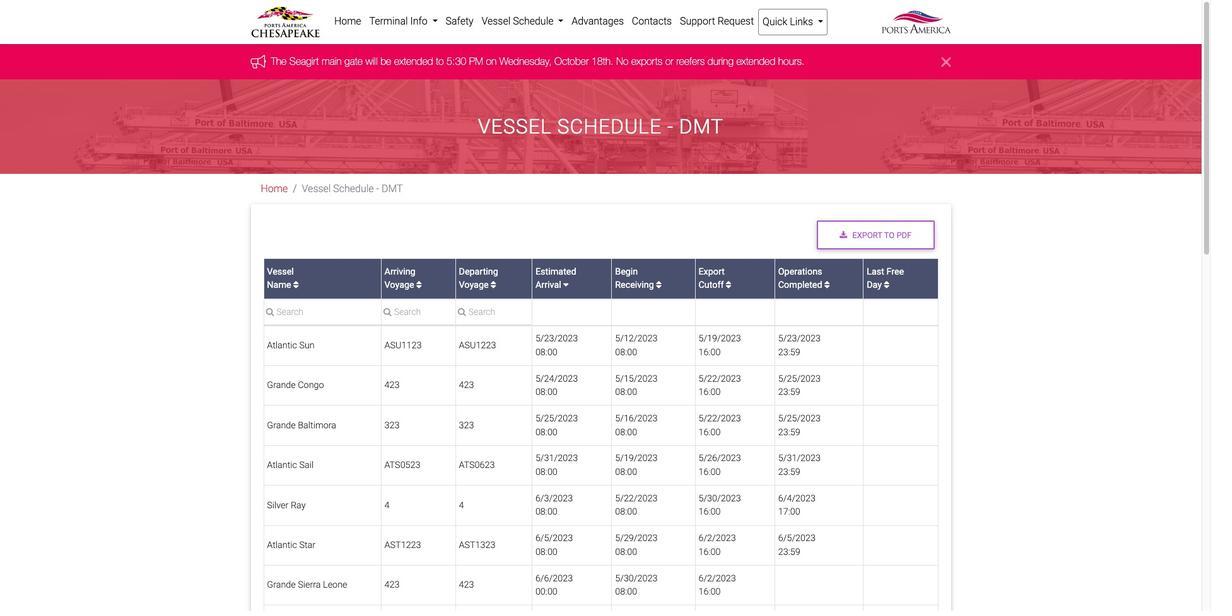 Task type: locate. For each thing, give the bounding box(es) containing it.
5/22/2023 up 5/26/2023
[[699, 414, 741, 425]]

16:00 inside 5/30/2023 16:00
[[699, 507, 721, 518]]

grande left sierra
[[267, 581, 296, 591]]

voyage inside departing voyage
[[459, 280, 489, 291]]

1 vertical spatial schedule
[[557, 115, 662, 139]]

1 23:59 from the top
[[778, 347, 800, 358]]

5/25/2023 for 5/16/2023
[[778, 414, 821, 425]]

close image
[[942, 54, 951, 70]]

grande for grande sierra leone
[[267, 581, 296, 591]]

5/12/2023
[[615, 334, 658, 345]]

4 23:59 from the top
[[778, 467, 800, 478]]

1 vertical spatial 6/2/2023
[[699, 574, 736, 585]]

advantages link
[[568, 9, 628, 34]]

2 6/2/2023 16:00 from the top
[[699, 574, 736, 598]]

5/22/2023 16:00 up 5/26/2023
[[699, 414, 741, 438]]

2 voyage from the left
[[459, 280, 489, 291]]

2 5/22/2023 16:00 from the top
[[699, 414, 741, 438]]

0 vertical spatial 5/19/2023
[[699, 334, 741, 345]]

16:00 for 5/12/2023 08:00
[[699, 347, 721, 358]]

silver
[[267, 501, 289, 511]]

23:59 inside 5/23/2023 23:59
[[778, 347, 800, 358]]

1 horizontal spatial 6/5/2023
[[778, 534, 816, 545]]

2 grande from the top
[[267, 421, 296, 431]]

5/19/2023 for 08:00
[[615, 454, 658, 465]]

the seagirt main gate will be extended to 5:30 pm on wednesday, october 18th.  no exports or reefers during extended hours. alert
[[0, 44, 1202, 80]]

extended left to
[[394, 56, 433, 67]]

1 atlantic from the top
[[267, 341, 297, 351]]

home link
[[330, 9, 365, 34], [261, 183, 288, 195]]

08:00 up 5/22/2023 08:00
[[615, 467, 637, 478]]

1 horizontal spatial 5/23/2023
[[778, 334, 821, 345]]

0 horizontal spatial 5/19/2023
[[615, 454, 658, 465]]

1 vertical spatial dmt
[[382, 183, 403, 195]]

2 atlantic from the top
[[267, 461, 297, 471]]

5/19/2023 08:00
[[615, 454, 658, 478]]

08:00 for 5/29/2023 08:00
[[615, 547, 637, 558]]

2 vertical spatial grande
[[267, 581, 296, 591]]

extended
[[394, 56, 433, 67], [736, 56, 775, 67]]

1 voyage from the left
[[385, 280, 414, 291]]

exports
[[631, 56, 663, 67]]

support request
[[680, 15, 754, 27]]

1 horizontal spatial 4
[[459, 501, 464, 511]]

4 down ats0523
[[385, 501, 390, 511]]

5/23/2023
[[535, 334, 578, 345], [778, 334, 821, 345]]

08:00 inside 6/3/2023 08:00
[[535, 507, 558, 518]]

2 vertical spatial 5/22/2023
[[615, 494, 658, 505]]

export left to
[[852, 231, 882, 240]]

6/2/2023
[[699, 534, 736, 545], [699, 574, 736, 585]]

16:00 inside 5/26/2023 16:00
[[699, 467, 721, 478]]

0 horizontal spatial 6/5/2023
[[535, 534, 573, 545]]

1 vertical spatial home
[[261, 183, 288, 195]]

6/2/2023 16:00 for 5/30/2023
[[699, 574, 736, 598]]

2 23:59 from the top
[[778, 387, 800, 398]]

5/30/2023 16:00
[[699, 494, 741, 518]]

6/5/2023 08:00
[[535, 534, 573, 558]]

08:00 down 5/24/2023
[[535, 387, 558, 398]]

grande left congo at the left of page
[[267, 381, 296, 391]]

2 5/31/2023 from the left
[[778, 454, 821, 465]]

5/22/2023 down 5/19/2023 08:00
[[615, 494, 658, 505]]

0 horizontal spatial 5/23/2023
[[535, 334, 578, 345]]

terminal info
[[369, 15, 430, 27]]

1 vertical spatial 5/19/2023
[[615, 454, 658, 465]]

0 vertical spatial 5/22/2023 16:00
[[699, 374, 741, 398]]

1 6/2/2023 from the top
[[699, 534, 736, 545]]

4 16:00 from the top
[[699, 467, 721, 478]]

2 vertical spatial schedule
[[333, 183, 374, 195]]

1 vertical spatial grande
[[267, 421, 296, 431]]

6/4/2023 17:00
[[778, 494, 816, 518]]

dmt
[[679, 115, 724, 139], [382, 183, 403, 195]]

323 up ats0623
[[459, 421, 474, 431]]

6 16:00 from the top
[[699, 547, 721, 558]]

3 16:00 from the top
[[699, 427, 721, 438]]

1 5/23/2023 from the left
[[535, 334, 578, 345]]

08:00 up 6/3/2023 at left
[[535, 467, 558, 478]]

to
[[436, 56, 444, 67]]

0 horizontal spatial dmt
[[382, 183, 403, 195]]

16:00
[[699, 347, 721, 358], [699, 387, 721, 398], [699, 427, 721, 438], [699, 467, 721, 478], [699, 507, 721, 518], [699, 547, 721, 558], [699, 587, 721, 598]]

08:00 inside 5/16/2023 08:00
[[615, 427, 637, 438]]

5/23/2023 08:00
[[535, 334, 578, 358]]

1 vertical spatial 5/25/2023 23:59
[[778, 414, 821, 438]]

5/23/2023 up 5/24/2023
[[535, 334, 578, 345]]

0 vertical spatial 6/2/2023
[[699, 534, 736, 545]]

5/19/2023 down cutoff
[[699, 334, 741, 345]]

1 vertical spatial -
[[376, 183, 379, 195]]

0 vertical spatial atlantic
[[267, 341, 297, 351]]

6/5/2023 down 6/3/2023 08:00
[[535, 534, 573, 545]]

atlantic for atlantic star
[[267, 541, 297, 551]]

08:00 up "5/31/2023 08:00" at left bottom
[[535, 427, 558, 438]]

08:00 down 5/15/2023 at bottom right
[[615, 387, 637, 398]]

23:59 inside 5/31/2023 23:59
[[778, 467, 800, 478]]

5/30/2023 for 08:00
[[615, 574, 658, 585]]

5/22/2023 for 5/16/2023 08:00
[[699, 414, 741, 425]]

08:00 inside 5/12/2023 08:00
[[615, 347, 637, 358]]

voyage
[[385, 280, 414, 291], [459, 280, 489, 291]]

1 5/22/2023 16:00 from the top
[[699, 374, 741, 398]]

08:00 up 5/24/2023
[[535, 347, 558, 358]]

1 horizontal spatial 5/19/2023
[[699, 334, 741, 345]]

5/23/2023 23:59
[[778, 334, 821, 358]]

08:00 inside 5/25/2023 08:00
[[535, 427, 558, 438]]

1 16:00 from the top
[[699, 347, 721, 358]]

1 horizontal spatial -
[[667, 115, 674, 139]]

arrival
[[535, 280, 561, 291]]

atlantic star
[[267, 541, 315, 551]]

5/31/2023 for 08:00
[[535, 454, 578, 465]]

5/19/2023 for 16:00
[[699, 334, 741, 345]]

16:00 for 5/29/2023 08:00
[[699, 547, 721, 558]]

5/22/2023
[[699, 374, 741, 385], [699, 414, 741, 425], [615, 494, 658, 505]]

1 horizontal spatial vessel schedule - dmt
[[478, 115, 724, 139]]

08:00 for 5/31/2023 08:00
[[535, 467, 558, 478]]

ast1323
[[459, 541, 496, 551]]

atlantic left star
[[267, 541, 297, 551]]

5/15/2023 08:00
[[615, 374, 658, 398]]

estimated arrival
[[535, 267, 576, 291]]

3 grande from the top
[[267, 581, 296, 591]]

08:00 inside 5/30/2023 08:00
[[615, 587, 637, 598]]

08:00 down 5/12/2023
[[615, 347, 637, 358]]

08:00 inside 5/15/2023 08:00
[[615, 387, 637, 398]]

voyage inside arriving voyage
[[385, 280, 414, 291]]

2 5/23/2023 from the left
[[778, 334, 821, 345]]

0 horizontal spatial schedule
[[333, 183, 374, 195]]

1 vertical spatial export
[[699, 267, 725, 277]]

1 horizontal spatial 5/30/2023
[[699, 494, 741, 505]]

3 atlantic from the top
[[267, 541, 297, 551]]

0 vertical spatial 5/30/2023
[[699, 494, 741, 505]]

grande sierra leone
[[267, 581, 347, 591]]

5/31/2023 08:00
[[535, 454, 578, 478]]

2 16:00 from the top
[[699, 387, 721, 398]]

5/30/2023 for 16:00
[[699, 494, 741, 505]]

5/24/2023 08:00
[[535, 374, 578, 398]]

3 23:59 from the top
[[778, 427, 800, 438]]

sail
[[299, 461, 314, 471]]

1 vertical spatial 5/22/2023 16:00
[[699, 414, 741, 438]]

main
[[322, 56, 342, 67]]

08:00 down '5/29/2023'
[[615, 547, 637, 558]]

departing voyage
[[459, 267, 498, 291]]

2 vertical spatial atlantic
[[267, 541, 297, 551]]

6/5/2023
[[535, 534, 573, 545], [778, 534, 816, 545]]

0 horizontal spatial extended
[[394, 56, 433, 67]]

5/31/2023 down 5/25/2023 08:00
[[535, 454, 578, 465]]

1 horizontal spatial 323
[[459, 421, 474, 431]]

sun
[[299, 341, 315, 351]]

5 23:59 from the top
[[778, 547, 800, 558]]

5/23/2023 down completed
[[778, 334, 821, 345]]

5/30/2023 down 5/26/2023 16:00 at right bottom
[[699, 494, 741, 505]]

08:00 for 5/16/2023 08:00
[[615, 427, 637, 438]]

08:00 inside "5/31/2023 08:00"
[[535, 467, 558, 478]]

voyage down 'departing'
[[459, 280, 489, 291]]

export to pdf
[[852, 231, 912, 240]]

1 6/2/2023 16:00 from the top
[[699, 534, 736, 558]]

5/16/2023
[[615, 414, 658, 425]]

0 vertical spatial grande
[[267, 381, 296, 391]]

wednesday,
[[500, 56, 552, 67]]

2 6/5/2023 from the left
[[778, 534, 816, 545]]

0 horizontal spatial vessel schedule - dmt
[[302, 183, 403, 195]]

contacts link
[[628, 9, 676, 34]]

extended right during on the top right of the page
[[736, 56, 775, 67]]

08:00 up 6/6/2023
[[535, 547, 558, 558]]

pdf
[[897, 231, 912, 240]]

5/31/2023 23:59
[[778, 454, 821, 478]]

1 vertical spatial 5/30/2023
[[615, 574, 658, 585]]

08:00 for 5/25/2023 08:00
[[535, 427, 558, 438]]

atlantic left sun
[[267, 341, 297, 351]]

6/5/2023 for 08:00
[[535, 534, 573, 545]]

16:00 for 5/16/2023 08:00
[[699, 427, 721, 438]]

08:00 inside 6/5/2023 08:00
[[535, 547, 558, 558]]

1 horizontal spatial voyage
[[459, 280, 489, 291]]

6/2/2023 16:00
[[699, 534, 736, 558], [699, 574, 736, 598]]

23:59 for 5/29/2023 08:00
[[778, 547, 800, 558]]

1 horizontal spatial 5/31/2023
[[778, 454, 821, 465]]

5/22/2023 16:00
[[699, 374, 741, 398], [699, 414, 741, 438]]

5/25/2023 23:59 up 5/31/2023 23:59
[[778, 414, 821, 438]]

08:00 for 5/30/2023 08:00
[[615, 587, 637, 598]]

08:00 up '5/29/2023'
[[615, 507, 637, 518]]

2 horizontal spatial schedule
[[557, 115, 662, 139]]

congo
[[298, 381, 324, 391]]

to
[[884, 231, 895, 240]]

1 6/5/2023 from the left
[[535, 534, 573, 545]]

5/29/2023 08:00
[[615, 534, 658, 558]]

08:00 down 5/29/2023 08:00
[[615, 587, 637, 598]]

2 5/25/2023 23:59 from the top
[[778, 414, 821, 438]]

5/31/2023 up 6/4/2023 at the right of page
[[778, 454, 821, 465]]

5/25/2023
[[778, 374, 821, 385], [535, 414, 578, 425], [778, 414, 821, 425]]

5/22/2023 down 5/19/2023 16:00
[[699, 374, 741, 385]]

23:59 inside 6/5/2023 23:59
[[778, 547, 800, 558]]

5/30/2023
[[699, 494, 741, 505], [615, 574, 658, 585]]

0 horizontal spatial home link
[[261, 183, 288, 195]]

0 horizontal spatial 4
[[385, 501, 390, 511]]

1 vertical spatial atlantic
[[267, 461, 297, 471]]

0 vertical spatial home link
[[330, 9, 365, 34]]

0 vertical spatial dmt
[[679, 115, 724, 139]]

gate
[[344, 56, 363, 67]]

08:00 inside 5/29/2023 08:00
[[615, 547, 637, 558]]

vessel schedule link
[[478, 9, 568, 34]]

0 vertical spatial schedule
[[513, 15, 554, 27]]

1 vertical spatial 5/22/2023
[[699, 414, 741, 425]]

08:00 down 6/3/2023 at left
[[535, 507, 558, 518]]

0 horizontal spatial voyage
[[385, 280, 414, 291]]

5/23/2023 for 23:59
[[778, 334, 821, 345]]

0 horizontal spatial 323
[[385, 421, 400, 431]]

1 4 from the left
[[385, 501, 390, 511]]

1 323 from the left
[[385, 421, 400, 431]]

0 vertical spatial 5/22/2023
[[699, 374, 741, 385]]

1 horizontal spatial export
[[852, 231, 882, 240]]

-
[[667, 115, 674, 139], [376, 183, 379, 195]]

estimated
[[535, 267, 576, 277]]

2 6/2/2023 from the top
[[699, 574, 736, 585]]

1 horizontal spatial dmt
[[679, 115, 724, 139]]

16:00 inside 5/19/2023 16:00
[[699, 347, 721, 358]]

6/5/2023 down 17:00
[[778, 534, 816, 545]]

5/25/2023 23:59
[[778, 374, 821, 398], [778, 414, 821, 438]]

5/30/2023 down 5/29/2023 08:00
[[615, 574, 658, 585]]

0 vertical spatial 5/25/2023 23:59
[[778, 374, 821, 398]]

5/31/2023 for 23:59
[[778, 454, 821, 465]]

voyage down 'arriving'
[[385, 280, 414, 291]]

0 horizontal spatial home
[[261, 183, 288, 195]]

08:00 inside 5/22/2023 08:00
[[615, 507, 637, 518]]

423
[[385, 381, 400, 391], [459, 381, 474, 391], [385, 581, 400, 591], [459, 581, 474, 591]]

08:00 down 5/16/2023
[[615, 427, 637, 438]]

5/25/2023 down 5/23/2023 23:59 at the right bottom of the page
[[778, 374, 821, 385]]

5/19/2023
[[699, 334, 741, 345], [615, 454, 658, 465]]

0 vertical spatial 6/2/2023 16:00
[[699, 534, 736, 558]]

323 up ats0523
[[385, 421, 400, 431]]

atlantic
[[267, 341, 297, 351], [267, 461, 297, 471], [267, 541, 297, 551]]

1 vertical spatial home link
[[261, 183, 288, 195]]

323
[[385, 421, 400, 431], [459, 421, 474, 431]]

5/19/2023 down 5/16/2023 08:00
[[615, 454, 658, 465]]

5/25/2023 23:59 down 5/23/2023 23:59 at the right bottom of the page
[[778, 374, 821, 398]]

5/16/2023 08:00
[[615, 414, 658, 438]]

423 down ast1323
[[459, 581, 474, 591]]

safety
[[446, 15, 474, 27]]

atlantic left 'sail' at the bottom of page
[[267, 461, 297, 471]]

atlantic sun
[[267, 341, 315, 351]]

08:00 inside '5/23/2023 08:00'
[[535, 347, 558, 358]]

5/22/2023 16:00 down 5/19/2023 16:00
[[699, 374, 741, 398]]

home
[[334, 15, 361, 27], [261, 183, 288, 195]]

export up cutoff
[[699, 267, 725, 277]]

hours.
[[778, 56, 805, 67]]

08:00 inside 5/19/2023 08:00
[[615, 467, 637, 478]]

0 vertical spatial export
[[852, 231, 882, 240]]

terminal info link
[[365, 9, 442, 34]]

5/25/2023 up 5/31/2023 23:59
[[778, 414, 821, 425]]

1 horizontal spatial home
[[334, 15, 361, 27]]

5 16:00 from the top
[[699, 507, 721, 518]]

None field
[[264, 306, 381, 325], [381, 306, 455, 325], [456, 306, 532, 325], [264, 306, 381, 325], [381, 306, 455, 325], [456, 306, 532, 325]]

5/25/2023 for 5/15/2023
[[778, 374, 821, 385]]

0 horizontal spatial 5/31/2023
[[535, 454, 578, 465]]

1 horizontal spatial extended
[[736, 56, 775, 67]]

1 grande from the top
[[267, 381, 296, 391]]

4 down ats0623
[[459, 501, 464, 511]]

0 vertical spatial -
[[667, 115, 674, 139]]

0 horizontal spatial 5/30/2023
[[615, 574, 658, 585]]

08:00 inside 5/24/2023 08:00
[[535, 387, 558, 398]]

7 16:00 from the top
[[699, 587, 721, 598]]

1 5/25/2023 23:59 from the top
[[778, 374, 821, 398]]

grande left baltimora
[[267, 421, 296, 431]]

asu1123
[[385, 341, 422, 351]]

request
[[718, 15, 754, 27]]

1 5/31/2023 from the left
[[535, 454, 578, 465]]

423 down asu1123
[[385, 381, 400, 391]]

1 vertical spatial 6/2/2023 16:00
[[699, 574, 736, 598]]

5/15/2023
[[615, 374, 658, 385]]

0 horizontal spatial export
[[699, 267, 725, 277]]



Task type: vqa. For each thing, say whether or not it's contained in the screenshot.
in inside the Starting Tuesday, July 18th, all inbound gate transactions will be paperless. All routing instructions will be sent via SMS to the phone number provided in the pre-advise. Please be sure all information is correct before arriving as you will not receive a paper ticket.
no



Task type: describe. For each thing, give the bounding box(es) containing it.
cutoff
[[699, 280, 724, 291]]

atlantic sail
[[267, 461, 314, 471]]

receiving
[[615, 280, 654, 291]]

atlantic for atlantic sail
[[267, 461, 297, 471]]

or
[[665, 56, 674, 67]]

1 vertical spatial vessel schedule - dmt
[[302, 183, 403, 195]]

1 horizontal spatial schedule
[[513, 15, 554, 27]]

quick links
[[763, 16, 816, 28]]

no
[[616, 56, 629, 67]]

ats0523
[[385, 461, 420, 471]]

08:00 for 5/24/2023 08:00
[[535, 387, 558, 398]]

16:00 for 5/22/2023 08:00
[[699, 507, 721, 518]]

grande congo
[[267, 381, 324, 391]]

6/2/2023 for 5/29/2023 08:00
[[699, 534, 736, 545]]

5/23/2023 for 08:00
[[535, 334, 578, 345]]

16:00 for 5/15/2023 08:00
[[699, 387, 721, 398]]

name
[[267, 280, 291, 291]]

vessel name
[[267, 267, 294, 291]]

operations
[[778, 267, 822, 277]]

grande for grande congo
[[267, 381, 296, 391]]

begin receiving
[[615, 267, 654, 291]]

info
[[410, 15, 428, 27]]

6/5/2023 23:59
[[778, 534, 816, 558]]

seagirt
[[289, 56, 319, 67]]

08:00 for 5/23/2023 08:00
[[535, 347, 558, 358]]

0 vertical spatial vessel schedule - dmt
[[478, 115, 724, 139]]

2 323 from the left
[[459, 421, 474, 431]]

16:00 for 5/19/2023 08:00
[[699, 467, 721, 478]]

5/29/2023
[[615, 534, 658, 545]]

423 down 'ast1223'
[[385, 581, 400, 591]]

begin
[[615, 267, 638, 277]]

quick
[[763, 16, 788, 28]]

during
[[708, 56, 734, 67]]

atlantic for atlantic sun
[[267, 341, 297, 351]]

ast1223
[[385, 541, 421, 551]]

ats0623
[[459, 461, 495, 471]]

asu1223
[[459, 341, 496, 351]]

6/5/2023 for 23:59
[[778, 534, 816, 545]]

5/22/2023 for 5/15/2023 08:00
[[699, 374, 741, 385]]

2 extended from the left
[[736, 56, 775, 67]]

safety link
[[442, 9, 478, 34]]

5:30
[[447, 56, 466, 67]]

support request link
[[676, 9, 758, 34]]

5/22/2023 16:00 for 5/16/2023
[[699, 414, 741, 438]]

arriving
[[385, 267, 416, 277]]

pm
[[469, 56, 483, 67]]

6/4/2023
[[778, 494, 816, 505]]

6/3/2023 08:00
[[535, 494, 573, 518]]

23:59 for 5/12/2023 08:00
[[778, 347, 800, 358]]

5/24/2023
[[535, 374, 578, 385]]

6/6/2023 00:00
[[535, 574, 573, 598]]

the
[[271, 56, 287, 67]]

download image
[[840, 232, 847, 240]]

baltimora
[[298, 421, 336, 431]]

bullhorn image
[[251, 55, 271, 69]]

links
[[790, 16, 813, 28]]

export for export to pdf
[[852, 231, 882, 240]]

08:00 for 5/19/2023 08:00
[[615, 467, 637, 478]]

6/2/2023 for 5/30/2023 08:00
[[699, 574, 736, 585]]

export to pdf link
[[817, 221, 935, 250]]

will
[[365, 56, 378, 67]]

export for export cutoff
[[699, 267, 725, 277]]

00:00
[[535, 587, 558, 598]]

grande for grande baltimora
[[267, 421, 296, 431]]

silver ray
[[267, 501, 306, 511]]

support
[[680, 15, 715, 27]]

5/12/2023 08:00
[[615, 334, 658, 358]]

1 horizontal spatial home link
[[330, 9, 365, 34]]

423 down asu1223
[[459, 381, 474, 391]]

arriving voyage
[[385, 267, 417, 291]]

voyage for departing voyage
[[459, 280, 489, 291]]

23:59 for 5/15/2023 08:00
[[778, 387, 800, 398]]

5/25/2023 23:59 for 5/15/2023
[[778, 374, 821, 398]]

23:59 for 5/16/2023 08:00
[[778, 427, 800, 438]]

5/30/2023 08:00
[[615, 574, 658, 598]]

08:00 for 6/5/2023 08:00
[[535, 547, 558, 558]]

export cutoff
[[699, 267, 725, 291]]

08:00 for 5/12/2023 08:00
[[615, 347, 637, 358]]

5/22/2023 16:00 for 5/15/2023
[[699, 374, 741, 398]]

vessel schedule
[[482, 15, 556, 27]]

the seagirt main gate will be extended to 5:30 pm on wednesday, october 18th.  no exports or reefers during extended hours. link
[[271, 56, 805, 67]]

5/25/2023 23:59 for 5/16/2023
[[778, 414, 821, 438]]

quick links link
[[758, 9, 828, 35]]

17:00
[[778, 507, 800, 518]]

contacts
[[632, 15, 672, 27]]

08:00 for 6/3/2023 08:00
[[535, 507, 558, 518]]

on
[[486, 56, 497, 67]]

08:00 for 5/15/2023 08:00
[[615, 387, 637, 398]]

0 vertical spatial home
[[334, 15, 361, 27]]

reefers
[[676, 56, 705, 67]]

voyage for arriving voyage
[[385, 280, 414, 291]]

6/6/2023
[[535, 574, 573, 585]]

grande baltimora
[[267, 421, 336, 431]]

last
[[867, 267, 884, 277]]

16:00 for 5/30/2023 08:00
[[699, 587, 721, 598]]

0 horizontal spatial -
[[376, 183, 379, 195]]

leone
[[323, 581, 347, 591]]

1 extended from the left
[[394, 56, 433, 67]]

completed
[[778, 280, 822, 291]]

departing
[[459, 267, 498, 277]]

ray
[[291, 501, 306, 511]]

free
[[887, 267, 904, 277]]

5/25/2023 down 5/24/2023 08:00 in the left bottom of the page
[[535, 414, 578, 425]]

advantages
[[572, 15, 624, 27]]

6/3/2023
[[535, 494, 573, 505]]

the seagirt main gate will be extended to 5:30 pm on wednesday, october 18th.  no exports or reefers during extended hours.
[[271, 56, 805, 67]]

5/19/2023 16:00
[[699, 334, 741, 358]]

5/26/2023
[[699, 454, 741, 465]]

be
[[380, 56, 391, 67]]

day
[[867, 280, 882, 291]]

5/25/2023 08:00
[[535, 414, 578, 438]]

6/2/2023 16:00 for 5/29/2023
[[699, 534, 736, 558]]

5/22/2023 08:00
[[615, 494, 658, 518]]

23:59 for 5/19/2023 08:00
[[778, 467, 800, 478]]

08:00 for 5/22/2023 08:00
[[615, 507, 637, 518]]

operations completed
[[778, 267, 822, 291]]

2 4 from the left
[[459, 501, 464, 511]]



